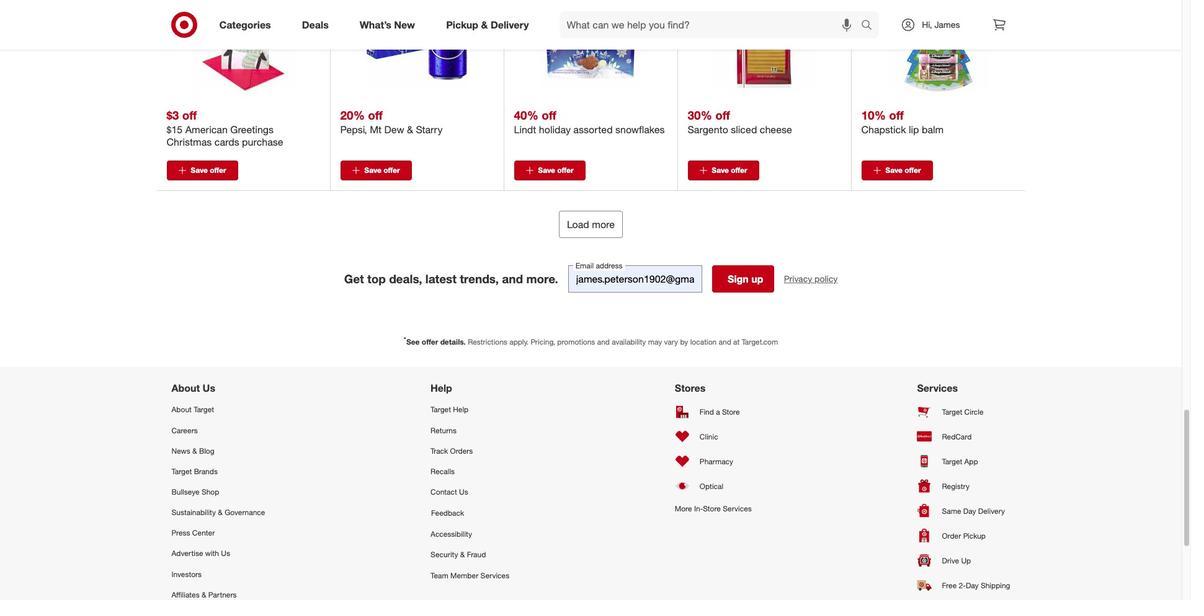 Task type: locate. For each thing, give the bounding box(es) containing it.
save offer down holiday at the top left of page
[[538, 166, 574, 175]]

privacy policy link
[[784, 273, 838, 286]]

save offer for 20% off
[[365, 166, 400, 175]]

and left at
[[719, 338, 732, 347]]

advertise with us link
[[172, 544, 265, 565]]

target
[[194, 406, 214, 415], [431, 406, 451, 415], [943, 408, 963, 417], [943, 457, 963, 467], [172, 467, 192, 477]]

What can we help you find? suggestions appear below search field
[[560, 11, 865, 38]]

offer
[[210, 166, 226, 175], [384, 166, 400, 175], [558, 166, 574, 175], [731, 166, 748, 175], [905, 166, 922, 175], [422, 338, 438, 347]]

2 horizontal spatial us
[[459, 488, 469, 497]]

target left the circle
[[943, 408, 963, 417]]

0 vertical spatial day
[[964, 507, 977, 516]]

us right "with"
[[221, 550, 230, 559]]

2 vertical spatial services
[[481, 571, 510, 581]]

about up careers
[[172, 406, 192, 415]]

2 save offer from the left
[[365, 166, 400, 175]]

off right $3
[[182, 108, 197, 122]]

off up mt on the top left of page
[[368, 108, 383, 122]]

10% off chapstick lip balm
[[862, 108, 944, 136]]

hi, james
[[923, 19, 961, 30]]

40%
[[514, 108, 539, 122]]

offer right see
[[422, 338, 438, 347]]

2 save offer button from the left
[[340, 161, 412, 181]]

target for target app
[[943, 457, 963, 467]]

1 vertical spatial us
[[459, 488, 469, 497]]

save down mt on the top left of page
[[365, 166, 382, 175]]

1 vertical spatial services
[[723, 505, 752, 514]]

1 horizontal spatial services
[[723, 505, 752, 514]]

more in-store services link
[[675, 499, 752, 520]]

save offer
[[191, 166, 226, 175], [365, 166, 400, 175], [538, 166, 574, 175], [712, 166, 748, 175], [886, 166, 922, 175]]

categories
[[219, 18, 271, 31]]

more
[[592, 219, 615, 231]]

2 save from the left
[[365, 166, 382, 175]]

press center link
[[172, 523, 265, 544]]

investors
[[172, 570, 202, 580]]

1 vertical spatial delivery
[[979, 507, 1006, 516]]

delivery for pickup & delivery
[[491, 18, 529, 31]]

pickup right new
[[446, 18, 479, 31]]

us up about target link
[[203, 383, 215, 395]]

1 horizontal spatial us
[[221, 550, 230, 559]]

store right a
[[723, 408, 740, 417]]

christmas
[[167, 136, 212, 149]]

20%
[[340, 108, 365, 122]]

save for 10% off
[[886, 166, 903, 175]]

dew
[[385, 124, 404, 136]]

save offer for 30% off
[[712, 166, 748, 175]]

target for target circle
[[943, 408, 963, 417]]

& for affiliates & partners
[[202, 591, 206, 600]]

store down optical link
[[704, 505, 721, 514]]

& inside 20% off pepsi, mt dew & starry
[[407, 124, 413, 136]]

services down the fraud
[[481, 571, 510, 581]]

2 vertical spatial us
[[221, 550, 230, 559]]

save offer button for 10% off
[[862, 161, 933, 181]]

1 vertical spatial help
[[453, 406, 469, 415]]

with
[[205, 550, 219, 559]]

and left availability
[[598, 338, 610, 347]]

& for security & fraud
[[460, 551, 465, 560]]

save down christmas at the top of page
[[191, 166, 208, 175]]

0 vertical spatial services
[[918, 383, 958, 395]]

accessibility link
[[431, 525, 510, 545]]

details.
[[441, 338, 466, 347]]

bullseye
[[172, 488, 200, 497]]

1 horizontal spatial pickup
[[964, 532, 986, 541]]

target up returns
[[431, 406, 451, 415]]

by
[[681, 338, 689, 347]]

0 vertical spatial delivery
[[491, 18, 529, 31]]

redcard
[[943, 433, 972, 442]]

more in-store services
[[675, 505, 752, 514]]

0 vertical spatial us
[[203, 383, 215, 395]]

0 vertical spatial about
[[172, 383, 200, 395]]

& inside "link"
[[202, 591, 206, 600]]

5 off from the left
[[890, 108, 904, 122]]

save offer button down christmas at the top of page
[[167, 161, 238, 181]]

app
[[965, 457, 979, 467]]

0 vertical spatial store
[[723, 408, 740, 417]]

offer down holiday at the top left of page
[[558, 166, 574, 175]]

save offer button down chapstick
[[862, 161, 933, 181]]

off inside 20% off pepsi, mt dew & starry
[[368, 108, 383, 122]]

target circle
[[943, 408, 984, 417]]

about up 'about target'
[[172, 383, 200, 395]]

0 horizontal spatial delivery
[[491, 18, 529, 31]]

0 horizontal spatial services
[[481, 571, 510, 581]]

save for 40% off
[[538, 166, 555, 175]]

off up "sargento"
[[716, 108, 731, 122]]

what's
[[360, 18, 392, 31]]

2 about from the top
[[172, 406, 192, 415]]

0 vertical spatial pickup
[[446, 18, 479, 31]]

what's new link
[[349, 11, 431, 38]]

save down chapstick
[[886, 166, 903, 175]]

save down holiday at the top left of page
[[538, 166, 555, 175]]

lindt
[[514, 124, 537, 136]]

about for about target
[[172, 406, 192, 415]]

3 save offer button from the left
[[514, 161, 586, 181]]

4 save offer from the left
[[712, 166, 748, 175]]

off for 40% off
[[542, 108, 557, 122]]

& for news & blog
[[192, 447, 197, 456]]

day
[[964, 507, 977, 516], [966, 582, 979, 591]]

save offer down sliced
[[712, 166, 748, 175]]

target down news
[[172, 467, 192, 477]]

us for about us
[[203, 383, 215, 395]]

services inside team member services link
[[481, 571, 510, 581]]

assorted
[[574, 124, 613, 136]]

off up holiday at the top left of page
[[542, 108, 557, 122]]

careers
[[172, 426, 198, 436]]

load more
[[567, 219, 615, 231]]

stores
[[675, 383, 706, 395]]

help up the target help
[[431, 383, 452, 395]]

up
[[752, 273, 764, 286]]

1 vertical spatial pickup
[[964, 532, 986, 541]]

and left more.
[[502, 272, 523, 286]]

target for target help
[[431, 406, 451, 415]]

off for 20% off
[[368, 108, 383, 122]]

offer down cards
[[210, 166, 226, 175]]

0 horizontal spatial store
[[704, 505, 721, 514]]

pickup right order
[[964, 532, 986, 541]]

off inside 40% off lindt holiday assorted snowflakes
[[542, 108, 557, 122]]

save down "sargento"
[[712, 166, 729, 175]]

us for contact us
[[459, 488, 469, 497]]

save offer down 'lip'
[[886, 166, 922, 175]]

3 save offer from the left
[[538, 166, 574, 175]]

pepsi,
[[340, 124, 367, 136]]

help up returns link
[[453, 406, 469, 415]]

affiliates & partners link
[[172, 585, 265, 601]]

order pickup
[[943, 532, 986, 541]]

1 off from the left
[[182, 108, 197, 122]]

pickup
[[446, 18, 479, 31], [964, 532, 986, 541]]

1 save offer button from the left
[[167, 161, 238, 181]]

5 save offer from the left
[[886, 166, 922, 175]]

deals,
[[389, 272, 422, 286]]

privacy policy
[[784, 274, 838, 284]]

day right "free"
[[966, 582, 979, 591]]

1 horizontal spatial store
[[723, 408, 740, 417]]

target help link
[[431, 400, 510, 421]]

services down optical link
[[723, 505, 752, 514]]

1 vertical spatial about
[[172, 406, 192, 415]]

us right contact
[[459, 488, 469, 497]]

search button
[[856, 11, 886, 41]]

5 save offer button from the left
[[862, 161, 933, 181]]

5 save from the left
[[886, 166, 903, 175]]

more.
[[527, 272, 559, 286]]

cards
[[215, 136, 239, 149]]

off up chapstick
[[890, 108, 904, 122]]

services up target circle at the bottom of the page
[[918, 383, 958, 395]]

1 about from the top
[[172, 383, 200, 395]]

3 off from the left
[[542, 108, 557, 122]]

1 save from the left
[[191, 166, 208, 175]]

trends,
[[460, 272, 499, 286]]

day right same
[[964, 507, 977, 516]]

2 off from the left
[[368, 108, 383, 122]]

2 horizontal spatial services
[[918, 383, 958, 395]]

offer down dew
[[384, 166, 400, 175]]

shop
[[202, 488, 219, 497]]

save offer for $3 off
[[191, 166, 226, 175]]

40% off lindt holiday assorted snowflakes
[[514, 108, 665, 136]]

vary
[[665, 338, 679, 347]]

3 save from the left
[[538, 166, 555, 175]]

save offer button for 30% off
[[688, 161, 759, 181]]

offer down sliced
[[731, 166, 748, 175]]

target down about us
[[194, 406, 214, 415]]

off inside $3 off $15 american greetings christmas cards purchase
[[182, 108, 197, 122]]

target for target brands
[[172, 467, 192, 477]]

4 save offer button from the left
[[688, 161, 759, 181]]

0 horizontal spatial pickup
[[446, 18, 479, 31]]

free
[[943, 582, 957, 591]]

sargento
[[688, 124, 729, 136]]

1 vertical spatial store
[[704, 505, 721, 514]]

holiday
[[539, 124, 571, 136]]

save for $3 off
[[191, 166, 208, 175]]

purchase
[[242, 136, 283, 149]]

target left app
[[943, 457, 963, 467]]

offer down 'lip'
[[905, 166, 922, 175]]

save for 20% off
[[365, 166, 382, 175]]

save offer down mt on the top left of page
[[365, 166, 400, 175]]

1 horizontal spatial delivery
[[979, 507, 1006, 516]]

None text field
[[568, 266, 703, 293]]

offer for 30% off
[[731, 166, 748, 175]]

save offer down cards
[[191, 166, 226, 175]]

save offer for 10% off
[[886, 166, 922, 175]]

4 save from the left
[[712, 166, 729, 175]]

1 horizontal spatial help
[[453, 406, 469, 415]]

off inside 30% off sargento sliced cheese
[[716, 108, 731, 122]]

track orders link
[[431, 441, 510, 462]]

save offer button down "sargento"
[[688, 161, 759, 181]]

store for in-
[[704, 505, 721, 514]]

save offer button down holiday at the top left of page
[[514, 161, 586, 181]]

pickup & delivery
[[446, 18, 529, 31]]

apply.
[[510, 338, 529, 347]]

0 vertical spatial help
[[431, 383, 452, 395]]

&
[[481, 18, 488, 31], [407, 124, 413, 136], [192, 447, 197, 456], [218, 508, 223, 518], [460, 551, 465, 560], [202, 591, 206, 600]]

save offer button down mt on the top left of page
[[340, 161, 412, 181]]

*
[[404, 336, 407, 343]]

30%
[[688, 108, 713, 122]]

team
[[431, 571, 449, 581]]

0 horizontal spatial us
[[203, 383, 215, 395]]

4 off from the left
[[716, 108, 731, 122]]

up
[[962, 557, 972, 566]]

find a store link
[[675, 400, 752, 425]]

off inside 10% off chapstick lip balm
[[890, 108, 904, 122]]

free 2-day shipping link
[[918, 574, 1011, 599]]

1 save offer from the left
[[191, 166, 226, 175]]



Task type: vqa. For each thing, say whether or not it's contained in the screenshot.
Manhattan Hells Kitchen link
no



Task type: describe. For each thing, give the bounding box(es) containing it.
off for $3 off
[[182, 108, 197, 122]]

sign up
[[728, 273, 764, 286]]

blog
[[199, 447, 215, 456]]

order pickup link
[[918, 524, 1011, 549]]

location
[[691, 338, 717, 347]]

circle
[[965, 408, 984, 417]]

load more button
[[559, 211, 623, 239]]

partners
[[208, 591, 237, 600]]

save offer button for $3 off
[[167, 161, 238, 181]]

registry link
[[918, 475, 1011, 499]]

drive up
[[943, 557, 972, 566]]

save offer for 40% off
[[538, 166, 574, 175]]

news & blog link
[[172, 441, 265, 462]]

sign
[[728, 273, 749, 286]]

recalls link
[[431, 462, 510, 482]]

about us
[[172, 383, 215, 395]]

advertise
[[172, 550, 203, 559]]

press
[[172, 529, 190, 538]]

recalls
[[431, 467, 455, 477]]

offer inside * see offer details. restrictions apply. pricing, promotions and availability may vary by location and at target.com
[[422, 338, 438, 347]]

offer for 40% off
[[558, 166, 574, 175]]

off for 10% off
[[890, 108, 904, 122]]

$3 off $15 american greetings christmas cards purchase
[[167, 108, 283, 149]]

chapstick
[[862, 124, 907, 136]]

offer for 20% off
[[384, 166, 400, 175]]

free 2-day shipping
[[943, 582, 1011, 591]]

feedback button
[[431, 503, 510, 525]]

delivery for same day delivery
[[979, 507, 1006, 516]]

offer for 10% off
[[905, 166, 922, 175]]

0 horizontal spatial help
[[431, 383, 452, 395]]

2 horizontal spatial and
[[719, 338, 732, 347]]

1 horizontal spatial and
[[598, 338, 610, 347]]

optical link
[[675, 475, 752, 499]]

center
[[192, 529, 215, 538]]

same day delivery link
[[918, 499, 1011, 524]]

starry
[[416, 124, 443, 136]]

store for a
[[723, 408, 740, 417]]

pickup & delivery link
[[436, 11, 545, 38]]

categories link
[[209, 11, 287, 38]]

same
[[943, 507, 962, 516]]

returns link
[[431, 421, 510, 441]]

pricing,
[[531, 338, 556, 347]]

10%
[[862, 108, 886, 122]]

affiliates
[[172, 591, 200, 600]]

press center
[[172, 529, 215, 538]]

governance
[[225, 508, 265, 518]]

save offer button for 20% off
[[340, 161, 412, 181]]

help inside target help link
[[453, 406, 469, 415]]

deals
[[302, 18, 329, 31]]

get top deals, latest trends, and more.
[[344, 272, 559, 286]]

order
[[943, 532, 962, 541]]

services inside more in-store services link
[[723, 505, 752, 514]]

contact us link
[[431, 482, 510, 503]]

target brands link
[[172, 462, 265, 482]]

pharmacy link
[[675, 450, 752, 475]]

a
[[716, 408, 720, 417]]

mt
[[370, 124, 382, 136]]

about target
[[172, 406, 214, 415]]

about for about us
[[172, 383, 200, 395]]

advertise with us
[[172, 550, 230, 559]]

track orders
[[431, 447, 473, 456]]

bullseye shop
[[172, 488, 219, 497]]

& for sustainability & governance
[[218, 508, 223, 518]]

save for 30% off
[[712, 166, 729, 175]]

contact
[[431, 488, 457, 497]]

may
[[648, 338, 663, 347]]

greetings
[[230, 124, 274, 136]]

offer for $3 off
[[210, 166, 226, 175]]

search
[[856, 20, 886, 32]]

team member services link
[[431, 566, 510, 586]]

$15
[[167, 124, 183, 136]]

at
[[734, 338, 740, 347]]

clinic link
[[675, 425, 752, 450]]

cheese
[[760, 124, 793, 136]]

news & blog
[[172, 447, 215, 456]]

clinic
[[700, 433, 719, 442]]

security & fraud link
[[431, 545, 510, 566]]

sustainability & governance link
[[172, 503, 265, 523]]

member
[[451, 571, 479, 581]]

feedback
[[431, 509, 464, 518]]

0 horizontal spatial and
[[502, 272, 523, 286]]

redcard link
[[918, 425, 1011, 450]]

bullseye shop link
[[172, 482, 265, 503]]

save offer button for 40% off
[[514, 161, 586, 181]]

optical
[[700, 482, 724, 492]]

drive
[[943, 557, 960, 566]]

orders
[[450, 447, 473, 456]]

top
[[368, 272, 386, 286]]

30% off sargento sliced cheese
[[688, 108, 793, 136]]

& for pickup & delivery
[[481, 18, 488, 31]]

find a store
[[700, 408, 740, 417]]

restrictions
[[468, 338, 508, 347]]

sustainability
[[172, 508, 216, 518]]

1 vertical spatial day
[[966, 582, 979, 591]]

sliced
[[731, 124, 758, 136]]

same day delivery
[[943, 507, 1006, 516]]

what's new
[[360, 18, 415, 31]]

off for 30% off
[[716, 108, 731, 122]]

careers link
[[172, 421, 265, 441]]

accessibility
[[431, 530, 472, 540]]

drive up link
[[918, 549, 1011, 574]]



